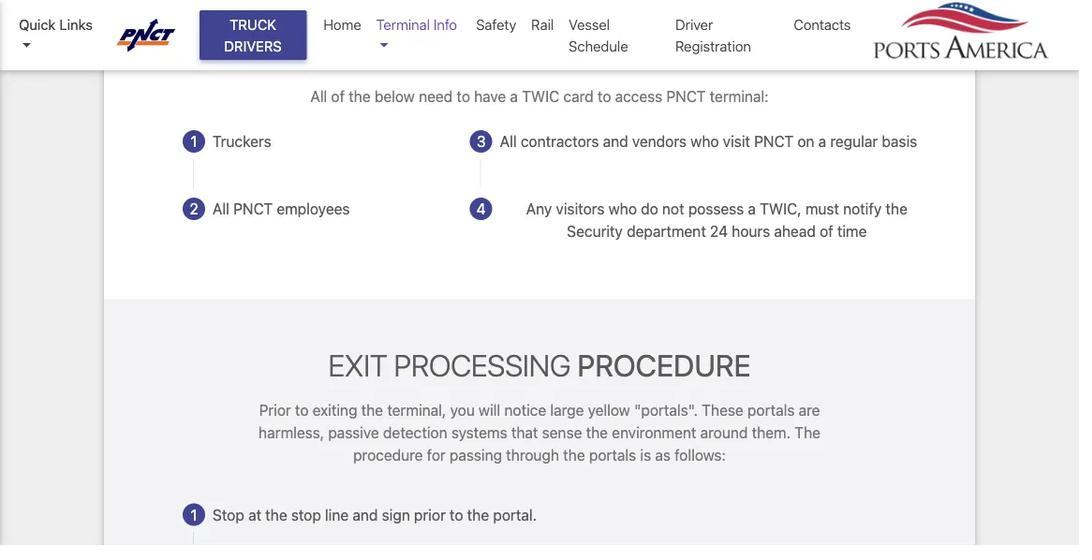 Task type: describe. For each thing, give the bounding box(es) containing it.
0456
[[495, 50, 532, 68]]

contacts link
[[787, 7, 859, 43]]

stop
[[291, 506, 321, 524]]

the right 'at'
[[266, 506, 288, 524]]

exit
[[329, 348, 388, 383]]

around
[[701, 424, 748, 441]]

all for all pnct employees
[[213, 200, 230, 218]]

973 for office:
[[612, 50, 638, 68]]

0 vertical spatial pnct
[[667, 88, 706, 105]]

basis
[[883, 133, 918, 150]]

notice
[[505, 401, 547, 419]]

safety
[[476, 16, 517, 33]]

fax:
[[402, 50, 429, 68]]

links
[[59, 16, 93, 33]]

the up passive at left bottom
[[362, 401, 384, 419]]

home link
[[316, 7, 369, 43]]

procedure
[[578, 348, 751, 383]]

regular
[[831, 133, 879, 150]]

truck
[[230, 16, 277, 33]]

procedure
[[353, 446, 423, 464]]

stop at the stop line and sign prior to the portal.
[[213, 506, 537, 524]]

large
[[551, 401, 584, 419]]

to inside prior to exiting the terminal, you will notice large yellow "portals". these portals are harmless, passive detection systems that sense the environment around them. the procedure for passing through the portals is as follows:
[[295, 401, 309, 419]]

stop
[[213, 506, 245, 524]]

will
[[479, 401, 501, 419]]

all for all contractors and vendors who visit pnct on a regular basis
[[500, 133, 517, 150]]

terminal:
[[710, 88, 769, 105]]

terminal,
[[387, 401, 447, 419]]

1 for truckers
[[191, 133, 197, 150]]

yellow
[[588, 401, 631, 419]]

the inside any visitors who do not possess a twic, must notify the security department 24 hours ahead of time
[[886, 200, 908, 218]]

rail
[[532, 16, 554, 33]]

schedule
[[569, 37, 629, 54]]

all of the below need to have a twic card to access pnct terminal:
[[311, 88, 769, 105]]

1 horizontal spatial who
[[691, 133, 720, 150]]

driver registration link
[[668, 7, 787, 64]]

are
[[799, 401, 821, 419]]

all for all of the below need to have a twic card to access pnct terminal:
[[311, 88, 327, 105]]

the down 'yellow'
[[586, 424, 608, 441]]

1 vertical spatial portals
[[590, 446, 637, 464]]

terminal info
[[377, 16, 458, 33]]

contacts
[[794, 16, 852, 33]]

any visitors who do not possess a twic, must notify the security department 24 hours ahead of time
[[527, 200, 908, 240]]

1 vertical spatial a
[[819, 133, 827, 150]]

do
[[641, 200, 659, 218]]

safety link
[[469, 7, 524, 43]]

terminal
[[377, 16, 430, 33]]

registration
[[676, 37, 752, 54]]

employees
[[277, 200, 350, 218]]

processing
[[394, 348, 571, 383]]

0 horizontal spatial and
[[353, 506, 378, 524]]

card
[[564, 88, 594, 105]]

home
[[324, 16, 362, 33]]

the down "sense"
[[564, 446, 586, 464]]

department
[[627, 223, 707, 240]]

must
[[806, 200, 840, 218]]

on
[[798, 133, 815, 150]]

systems
[[452, 424, 508, 441]]

any
[[527, 200, 552, 218]]

truck drivers
[[224, 16, 282, 54]]

prior
[[414, 506, 446, 524]]

office: 973 522 2200
[[562, 50, 708, 68]]

465
[[463, 50, 491, 68]]

have
[[474, 88, 507, 105]]

below
[[375, 88, 415, 105]]

all pnct employees
[[213, 200, 350, 218]]

the
[[795, 424, 821, 441]]

1 horizontal spatial portals
[[748, 401, 795, 419]]

you
[[451, 401, 475, 419]]

detection
[[383, 424, 448, 441]]

as
[[656, 446, 671, 464]]

quick
[[19, 16, 56, 33]]

security
[[567, 223, 623, 240]]



Task type: locate. For each thing, give the bounding box(es) containing it.
1 vertical spatial all
[[500, 133, 517, 150]]

sign
[[382, 506, 410, 524]]

sense
[[542, 424, 583, 441]]

the left portal.
[[468, 506, 489, 524]]

pnct right "2"
[[234, 200, 273, 218]]

0 horizontal spatial of
[[331, 88, 345, 105]]

2200
[[672, 50, 708, 68]]

973 right fax:
[[433, 50, 459, 68]]

1 horizontal spatial pnct
[[667, 88, 706, 105]]

2 vertical spatial pnct
[[234, 200, 273, 218]]

the left below
[[349, 88, 371, 105]]

hours
[[732, 223, 771, 240]]

portals left is
[[590, 446, 637, 464]]

portal.
[[493, 506, 537, 524]]

notify
[[844, 200, 882, 218]]

these
[[702, 401, 744, 419]]

passive
[[328, 424, 379, 441]]

terminal info link
[[369, 7, 469, 64]]

2 vertical spatial a
[[748, 200, 756, 218]]

1 horizontal spatial of
[[820, 223, 834, 240]]

1
[[191, 133, 197, 150], [191, 506, 197, 524]]

vessel schedule link
[[562, 7, 668, 64]]

truck drivers link
[[200, 10, 307, 60]]

that
[[512, 424, 539, 441]]

driver
[[676, 16, 714, 33]]

prior to exiting the terminal, you will notice large yellow "portals". these portals are harmless, passive detection systems that sense the environment around them. the procedure for passing through the portals is as follows:
[[259, 401, 821, 464]]

not
[[663, 200, 685, 218]]

visitors
[[556, 200, 605, 218]]

quick links link
[[19, 14, 99, 56]]

rail link
[[524, 7, 562, 43]]

1 left truckers
[[191, 133, 197, 150]]

all down home link on the top of the page
[[311, 88, 327, 105]]

passing
[[450, 446, 503, 464]]

who left do at top right
[[609, 200, 637, 218]]

2 horizontal spatial a
[[819, 133, 827, 150]]

1 vertical spatial who
[[609, 200, 637, 218]]

prior
[[259, 401, 291, 419]]

24
[[711, 223, 728, 240]]

exiting
[[313, 401, 358, 419]]

pnct down 2200
[[667, 88, 706, 105]]

through
[[506, 446, 560, 464]]

0 horizontal spatial pnct
[[234, 200, 273, 218]]

of down must
[[820, 223, 834, 240]]

at
[[248, 506, 262, 524]]

0 vertical spatial portals
[[748, 401, 795, 419]]

visit
[[724, 133, 751, 150]]

a right 'on'
[[819, 133, 827, 150]]

0 horizontal spatial who
[[609, 200, 637, 218]]

2
[[190, 200, 198, 218]]

"portals".
[[635, 401, 698, 419]]

1 973 from the left
[[433, 50, 459, 68]]

a
[[510, 88, 518, 105], [819, 133, 827, 150], [748, 200, 756, 218]]

line
[[325, 506, 349, 524]]

all right "2"
[[213, 200, 230, 218]]

0 vertical spatial a
[[510, 88, 518, 105]]

2 horizontal spatial all
[[500, 133, 517, 150]]

of inside any visitors who do not possess a twic, must notify the security department 24 hours ahead of time
[[820, 223, 834, 240]]

0 vertical spatial all
[[311, 88, 327, 105]]

0 horizontal spatial all
[[213, 200, 230, 218]]

0 vertical spatial of
[[331, 88, 345, 105]]

to left have
[[457, 88, 471, 105]]

0 vertical spatial 1
[[191, 133, 197, 150]]

all right 3
[[500, 133, 517, 150]]

0 horizontal spatial 973
[[433, 50, 459, 68]]

driver registration
[[676, 16, 752, 54]]

3
[[477, 133, 486, 150]]

1 horizontal spatial 973
[[612, 50, 638, 68]]

who left visit
[[691, 133, 720, 150]]

2 1 from the top
[[191, 506, 197, 524]]

1 horizontal spatial a
[[748, 200, 756, 218]]

to right 'prior'
[[450, 506, 464, 524]]

973 for fax:
[[433, 50, 459, 68]]

0 vertical spatial and
[[603, 133, 629, 150]]

ahead
[[775, 223, 816, 240]]

0 horizontal spatial portals
[[590, 446, 637, 464]]

the right notify
[[886, 200, 908, 218]]

time
[[838, 223, 868, 240]]

2 973 from the left
[[612, 50, 638, 68]]

1 1 from the top
[[191, 133, 197, 150]]

a right have
[[510, 88, 518, 105]]

drivers
[[224, 37, 282, 54]]

and left vendors
[[603, 133, 629, 150]]

1 horizontal spatial all
[[311, 88, 327, 105]]

contractors
[[521, 133, 599, 150]]

and right line on the bottom
[[353, 506, 378, 524]]

to
[[457, 88, 471, 105], [598, 88, 612, 105], [295, 401, 309, 419], [450, 506, 464, 524]]

office:
[[562, 50, 608, 68]]

a up "hours" on the top of the page
[[748, 200, 756, 218]]

possess
[[689, 200, 745, 218]]

quick links
[[19, 16, 93, 33]]

a inside any visitors who do not possess a twic, must notify the security department 24 hours ahead of time
[[748, 200, 756, 218]]

1 vertical spatial 1
[[191, 506, 197, 524]]

2 vertical spatial all
[[213, 200, 230, 218]]

pnct left 'on'
[[755, 133, 794, 150]]

exit processing procedure
[[329, 348, 751, 383]]

portals
[[748, 401, 795, 419], [590, 446, 637, 464]]

973
[[433, 50, 459, 68], [612, 50, 638, 68]]

the
[[349, 88, 371, 105], [886, 200, 908, 218], [362, 401, 384, 419], [586, 424, 608, 441], [564, 446, 586, 464], [266, 506, 288, 524], [468, 506, 489, 524]]

who inside any visitors who do not possess a twic, must notify the security department 24 hours ahead of time
[[609, 200, 637, 218]]

and
[[603, 133, 629, 150], [353, 506, 378, 524]]

is
[[641, 446, 652, 464]]

vendors
[[633, 133, 687, 150]]

973 left "522"
[[612, 50, 638, 68]]

twic,
[[760, 200, 802, 218]]

0 vertical spatial who
[[691, 133, 720, 150]]

need
[[419, 88, 453, 105]]

1 for stop at the stop line and sign prior to the portal.
[[191, 506, 197, 524]]

522
[[642, 50, 668, 68]]

truckers
[[213, 133, 271, 150]]

harmless,
[[259, 424, 324, 441]]

who
[[691, 133, 720, 150], [609, 200, 637, 218]]

office: 973 522 2200 link
[[536, 50, 708, 68]]

1 horizontal spatial and
[[603, 133, 629, 150]]

twic
[[522, 88, 560, 105]]

1 vertical spatial pnct
[[755, 133, 794, 150]]

to up 'harmless,'
[[295, 401, 309, 419]]

1 left stop
[[191, 506, 197, 524]]

to right the card
[[598, 88, 612, 105]]

follows:
[[675, 446, 727, 464]]

of left below
[[331, 88, 345, 105]]

portals up them.
[[748, 401, 795, 419]]

0 horizontal spatial a
[[510, 88, 518, 105]]

2 horizontal spatial pnct
[[755, 133, 794, 150]]

vessel
[[569, 16, 610, 33]]

pnct
[[667, 88, 706, 105], [755, 133, 794, 150], [234, 200, 273, 218]]

vessel schedule
[[569, 16, 629, 54]]

environment
[[612, 424, 697, 441]]

1 vertical spatial of
[[820, 223, 834, 240]]

access
[[616, 88, 663, 105]]

1 vertical spatial and
[[353, 506, 378, 524]]

them.
[[752, 424, 791, 441]]

for
[[427, 446, 446, 464]]



Task type: vqa. For each thing, say whether or not it's contained in the screenshot.
PNCT will be open on Columbus Day (10/9) from 6AM to 4PM.*CLICK for Details* alert
no



